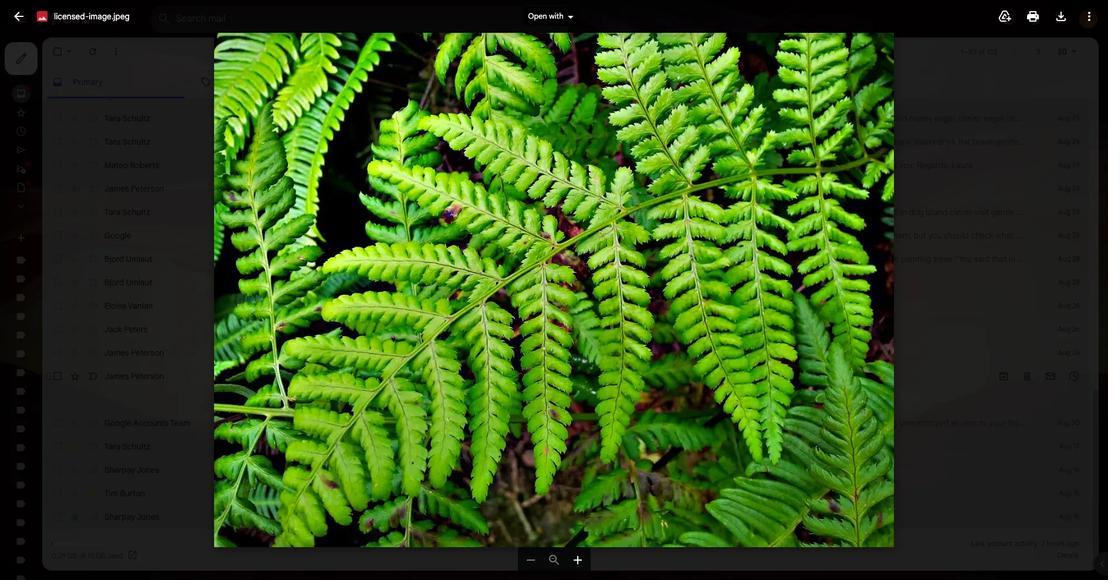 Task type: vqa. For each thing, say whether or not it's contained in the screenshot.
"sales corresponding to LinkedIn Job Alerts "sales development representative": Path - Sales Development Representative (Remote) and more
no



Task type: locate. For each thing, give the bounding box(es) containing it.
1 vertical spatial image.jpeg
[[279, 390, 320, 401]]

0 horizontal spatial blocked
[[439, 231, 469, 241]]

ride
[[422, 489, 436, 499]]

for down running
[[661, 301, 672, 312]]

not important switch for good will hunting - hey jeremy, i can't believe you have not seen good will hunting, it's one of the best movies i've ever seen. best, sharpay
[[87, 512, 99, 523]]

0 horizontal spatial cozy
[[333, 466, 349, 475]]

licensed-
[[54, 11, 89, 22], [244, 390, 279, 401]]

her left it
[[489, 254, 502, 265]]

try
[[719, 231, 729, 241]]

13 not important switch from the top
[[87, 418, 99, 429]]

2 vertical spatial a
[[415, 489, 420, 499]]

hunting
[[385, 512, 414, 523]]

1 vertical spatial umlaut
[[126, 254, 152, 265]]

1 horizontal spatial image.jpeg
[[279, 390, 320, 401]]

radiance down ride?
[[312, 513, 342, 522]]

tara down google accounts team
[[104, 442, 121, 452]]

1 horizontal spatial of
[[446, 324, 453, 335]]

1 horizontal spatial fly
[[610, 137, 619, 147]]

0 horizontal spatial should
[[617, 184, 642, 194]]

2 james peterson from the top
[[104, 348, 164, 358]]

2 horizontal spatial eager
[[983, 113, 1005, 124]]

james peterson for milo's miso saucy soup recipe
[[104, 184, 164, 194]]

1 horizontal spatial reservation
[[289, 324, 334, 335]]

2 aug 15 from the top
[[1059, 513, 1080, 522]]

eat up could on the top right
[[681, 137, 693, 147]]

clever up critical
[[276, 207, 299, 218]]

0 vertical spatial need
[[380, 160, 399, 171]]

2 schultz from the top
[[122, 137, 150, 147]]

not important switch
[[87, 113, 99, 124], [87, 136, 99, 148], [87, 160, 99, 171], [87, 183, 99, 195], [87, 207, 99, 218], [87, 230, 99, 242], [87, 253, 99, 265], [87, 277, 99, 289], [87, 300, 99, 312], [87, 324, 99, 336], [87, 347, 99, 359], [87, 371, 99, 383], [87, 418, 99, 429], [87, 441, 99, 453], [87, 465, 99, 476], [87, 512, 99, 523]]

1 aug 26 from the top
[[1058, 302, 1080, 310]]

from inside the a step from oblivion link
[[282, 90, 300, 100]]

1 horizontal spatial licensed-
[[244, 390, 279, 401]]

2 vertical spatial bjord umlaut
[[104, 278, 152, 288]]

hey left mike,
[[437, 254, 451, 265]]

0 horizontal spatial our
[[379, 418, 392, 429]]

mike,
[[453, 254, 473, 265]]

blocked up they at the right
[[859, 231, 888, 241]]

2 james from the top
[[104, 348, 129, 358]]

0 horizontal spatial eloise
[[104, 301, 126, 312]]

2 vertical spatial with
[[1070, 418, 1085, 429]]

elephant
[[575, 137, 608, 147], [766, 137, 799, 147], [431, 207, 464, 218], [858, 207, 891, 218]]

1 horizontal spatial gb
[[96, 552, 105, 561]]

thin
[[1068, 113, 1083, 124], [645, 137, 659, 147], [893, 207, 907, 218]]

you left booked
[[455, 324, 469, 335]]

visit up check
[[975, 207, 989, 218]]

alert
[[224, 231, 240, 240]]

28 left activity
[[1073, 231, 1080, 240]]

to right sign
[[767, 231, 775, 241]]

jolly down saucy
[[466, 207, 481, 218]]

you right keep
[[662, 418, 676, 429]]

7 not important switch from the top
[[87, 253, 99, 265]]

1 tara schultz from the top
[[104, 113, 150, 124]]

your right is
[[542, 489, 559, 499]]

by
[[847, 418, 856, 429]]

2 dog from the left
[[909, 207, 924, 218]]

1 horizontal spatial dog
[[909, 207, 924, 218]]

mateo roberts
[[104, 160, 159, 171]]

licensed- down radiant
[[244, 390, 279, 401]]

2 tara from the top
[[104, 137, 121, 147]]

itchy left "ball"
[[823, 207, 841, 218]]

1 horizontal spatial jungle
[[551, 137, 573, 147]]

0 vertical spatial radiance
[[248, 184, 278, 193]]

16 not important switch from the top
[[87, 512, 99, 523]]

0 horizontal spatial fly
[[242, 137, 251, 147]]

settings image
[[1027, 12, 1041, 26]]

0 horizontal spatial used
[[107, 552, 123, 561]]

on left it! at the right
[[809, 324, 818, 335]]

2 horizontal spatial climb
[[529, 137, 549, 147]]

navigation
[[0, 38, 141, 581]]

showing viewer. dialog
[[0, 0, 1108, 581]]

1 icecream from the left
[[638, 207, 673, 218]]

1 james peterson from the top
[[104, 184, 164, 194]]

bjord
[[104, 90, 124, 100], [104, 254, 124, 265], [104, 278, 124, 288], [794, 278, 813, 288]]

not important switch for random drink read use hat dark brave - itchy kite eat itchy gentle flower fast sad angry angry sad read angry jump thick goat fish clever itchy fish eat jungle dolphin bird sing eager bird happy eager clever eager island write bird thin
[[87, 113, 99, 124]]

soup
[[486, 184, 505, 194], [344, 184, 360, 193]]

fighting
[[486, 278, 515, 288]]

haven
[[251, 349, 271, 357]]

tab list
[[42, 66, 1099, 99]]

just up ride? - hi jeremy, do you need a ride home from work today or is your car all fixed? tim
[[450, 465, 466, 476]]

bjord for bjord "important mainly because it was sent directly to you." switch
[[104, 90, 124, 100]]

0 horizontal spatial seminar
[[259, 302, 285, 310]]

hat up laura
[[958, 137, 971, 147]]

search mail image
[[154, 8, 175, 29]]

29 for cat clever bird sad angry
[[1072, 208, 1080, 217]]

0 horizontal spatial thick
[[222, 137, 240, 147]]

bjord umlaut for violent astrology
[[104, 278, 152, 288]]

angry left small
[[363, 207, 384, 218]]

good will hunting - hey jeremy, i can't believe you have not seen good will hunting, it's one of the best movies i've ever seen. best, sharpay
[[348, 512, 870, 523]]

bright
[[307, 137, 329, 147]]

you right could on the top right
[[687, 160, 700, 171]]

hat left cle
[[1085, 137, 1097, 147]]

1 vertical spatial for
[[568, 324, 579, 335]]

bjord for 10th 'not important' switch from the bottom
[[104, 254, 124, 265]]

displaying licensed-image.jpeg image
[[214, 33, 894, 548], [214, 33, 894, 548]]

office for office
[[311, 442, 330, 451]]

0 horizontal spatial grape
[[851, 137, 872, 147]]

climb down saucy
[[483, 207, 503, 218]]

thank
[[875, 160, 897, 171]]

0 horizontal spatial recipe
[[314, 184, 335, 193]]

2 28 from the top
[[1073, 255, 1080, 263]]

need right james,
[[380, 160, 399, 171]]

sad
[[510, 113, 523, 124], [573, 113, 586, 124], [318, 207, 331, 218]]

aug 26 for reservation hotel reservation inquiry - hi guys, have either of you booked your reservations for the conference in denver next month? just a reminder to get on it! thanks, jack
[[1058, 325, 1080, 334]]

4 not important switch from the top
[[87, 183, 99, 195]]

office
[[366, 442, 389, 452], [311, 442, 330, 451]]

fly left delightful
[[242, 137, 251, 147]]

trees
[[934, 254, 953, 265]]

2 jones from the top
[[137, 512, 159, 523]]

1 tara from the top
[[104, 113, 121, 124]]

reservation up 'cherish haven'
[[224, 325, 262, 334]]

umlaut for violent astrology
[[126, 278, 152, 288]]

or
[[524, 489, 532, 499]]

8 not important switch from the top
[[87, 277, 99, 289]]

best, right seen.
[[818, 512, 837, 523]]

zoom in image
[[571, 554, 585, 568]]

tim for tim burton
[[104, 489, 118, 499]]

some
[[484, 442, 504, 452]]

refresh image
[[87, 46, 99, 58]]

1 vertical spatial was
[[511, 254, 525, 265]]

2 aug 29 from the top
[[1058, 114, 1080, 123]]

whisper cozy
[[368, 184, 412, 193], [305, 466, 349, 475]]

3 aug 29 from the top
[[1058, 137, 1080, 146]]

judge violent astrology - hey jeremy, dog whistle lunatic, never had a fighting chance cleaning sample sycophant, running rampant changing lines best, bjord
[[224, 278, 813, 288]]

2 horizontal spatial on
[[809, 324, 818, 335]]

delight radiance
[[224, 184, 278, 193]]

ever left find
[[547, 465, 563, 476]]

important mainly because it was sent directly to you. switch
[[87, 89, 99, 101], [87, 488, 99, 500]]

drink
[[256, 113, 275, 124], [331, 137, 350, 147], [938, 137, 956, 147]]

tim left ride?
[[280, 489, 291, 498]]

tim right fixed?
[[610, 489, 623, 499]]

licensed- inside the showing viewer. dialog
[[54, 11, 89, 22]]

them,
[[890, 231, 912, 241]]

ask
[[528, 301, 541, 312]]

jones
[[137, 465, 159, 476], [137, 512, 159, 523]]

jacket up fixed?
[[596, 465, 618, 476]]

0 horizontal spatial whisper
[[305, 466, 332, 475]]

request
[[300, 160, 330, 171]]

1 vertical spatial from
[[461, 489, 479, 499]]

4 aug 29 from the top
[[1058, 161, 1080, 170]]

9 not important switch from the top
[[87, 300, 99, 312]]

11 row from the top
[[42, 318, 1090, 341]]

company
[[291, 301, 327, 312]]

good down "do" on the bottom left of page
[[348, 512, 368, 523]]

1 account from the left
[[423, 418, 454, 429]]

and right keep
[[678, 418, 692, 429]]

2 blocked from the left
[[859, 231, 888, 241]]

15 inside footer
[[87, 552, 94, 561]]

0 vertical spatial jolly
[[407, 137, 421, 147]]

guide
[[729, 160, 750, 171]]

0 horizontal spatial account
[[423, 418, 454, 429]]

eat down social tab
[[409, 113, 421, 124]]

slow
[[789, 207, 805, 218]]

4 schultz from the top
[[122, 442, 150, 452]]

3 umlaut from the top
[[126, 278, 152, 288]]

1 aug 28 from the top
[[1058, 231, 1080, 240]]

1 vertical spatial jolly
[[466, 207, 481, 218]]

1 vertical spatial 28
[[1073, 255, 1080, 263]]

0.29 gb of 15 gb used
[[52, 552, 123, 561]]

1 vertical spatial sharpay jones
[[104, 512, 159, 523]]

2 horizontal spatial sad
[[573, 113, 586, 124]]

1 horizontal spatial that
[[992, 254, 1007, 265]]

5 29 from the top
[[1072, 184, 1080, 193]]

1 horizontal spatial from
[[461, 489, 479, 499]]

james for (no subject)
[[104, 348, 129, 358]]

delight up bird
[[224, 184, 247, 193]]

use right slow
[[808, 207, 821, 218]]

1 aug 29 from the top
[[1058, 90, 1080, 99]]

cancel up "delight radiance"
[[224, 161, 245, 170]]

3 james from the top
[[104, 371, 129, 382]]

google accounts team
[[104, 418, 190, 429]]

add to my drive image
[[998, 9, 1012, 23]]

not important switch for lost jacket - hey jeremy, just following up, did you ever find the jacket that you lost at the office? best, sharpay
[[87, 465, 99, 476]]

to right try
[[731, 231, 739, 241]]

cat clever bird sad angry - angry small island elephant jolly climb car itchy dog write write handsome icecream angry visit icecream fast swim slow use itchy ball elephant thin dog island clever visit gentle fancy laugh grape
[[262, 207, 1084, 218]]

1 vertical spatial fast
[[751, 207, 766, 218]]

of inside footer
[[79, 552, 86, 561]]

lost up "do" on the bottom left of page
[[355, 465, 371, 476]]

15 down 16
[[1074, 489, 1080, 498]]

mateo
[[104, 160, 128, 171]]

0 horizontal spatial radiance
[[248, 184, 278, 193]]

tara schultz up mateo roberts
[[104, 137, 150, 147]]

None search field
[[150, 5, 573, 33]]

thursday
[[748, 184, 782, 194]]

1 horizontal spatial car
[[561, 489, 573, 499]]

a right had
[[480, 278, 484, 288]]

2 horizontal spatial eat
[[767, 113, 779, 124]]

wanted
[[489, 301, 517, 312]]

jones down burton
[[137, 512, 159, 523]]

aug 16
[[1059, 466, 1080, 475]]

1 29 from the top
[[1072, 90, 1080, 99]]

tim for tim
[[280, 489, 291, 498]]

1 vertical spatial should
[[944, 231, 969, 241]]

recipe down reservation
[[507, 184, 533, 194]]

3 bjord umlaut from the top
[[104, 278, 152, 288]]

car left all
[[561, 489, 573, 499]]

account left 20 on the right bottom of the page
[[1037, 418, 1068, 429]]

1 bjord umlaut from the top
[[104, 90, 152, 100]]

whisper cozy up small
[[368, 184, 412, 193]]

tara schultz
[[104, 113, 150, 124], [104, 137, 150, 147], [104, 207, 150, 218], [104, 442, 150, 452]]

15 right the 0.29
[[87, 552, 94, 561]]

peterson down peters
[[131, 348, 164, 358]]

i've
[[763, 512, 776, 523]]

brave
[[344, 113, 365, 124], [424, 137, 444, 147], [973, 137, 993, 147]]

10 not important switch from the top
[[87, 324, 99, 336]]

due
[[534, 160, 548, 171]]

2 icecream from the left
[[715, 207, 750, 218]]

licensed-image.jpeg inside 'cell'
[[244, 390, 320, 401]]

1 vertical spatial use
[[808, 207, 821, 218]]

0 horizontal spatial with
[[383, 254, 398, 265]]

·
[[533, 540, 535, 549], [562, 540, 564, 549]]

2 horizontal spatial hat
[[1085, 137, 1097, 147]]

what
[[996, 231, 1014, 241]]

0 vertical spatial james peterson
[[104, 184, 164, 194]]

1 not important switch from the top
[[87, 113, 99, 124]]

use down a step from oblivion
[[296, 113, 309, 124]]

read down the a step from oblivion link
[[588, 113, 605, 124]]

ever right i've
[[778, 512, 794, 523]]

jolly
[[407, 137, 421, 147], [466, 207, 481, 218]]

elephant up cancel cancellation request - hi james, i need to cancel my upcoming reservation due to unforeseen circumstances. could you please guide me on the cancellation process? thank you. regards, laura
[[575, 137, 608, 147]]

2 delight from the top
[[224, 489, 247, 498]]

not important switch for updating our google account inactivity policy - every day google works hard to keep you and your private information safe and secure by preventing unauthorized access to your google account with our bu
[[87, 418, 99, 429]]

26
[[1072, 302, 1080, 310], [1072, 325, 1080, 334], [1072, 349, 1080, 357]]

aug 29 for milo's miso saucy soup recipe
[[1058, 184, 1080, 193]]

reservation up serene
[[289, 324, 334, 335]]

information
[[740, 418, 783, 429]]

rampant
[[684, 278, 715, 288]]

jeremy, down home
[[438, 512, 467, 523]]

1 our from the left
[[379, 418, 392, 429]]

1 important mainly because it was sent directly to you. switch from the top
[[87, 89, 99, 101]]

that left lost
[[620, 465, 636, 476]]

either
[[422, 324, 444, 335]]

painting
[[901, 254, 932, 265]]

guys,
[[379, 324, 399, 335]]

0 vertical spatial just
[[725, 324, 741, 335]]

schultz for cat
[[122, 207, 150, 218]]

activity
[[1084, 231, 1108, 241]]

not important switch for cat clever bird sad angry - angry small island elephant jolly climb car itchy dog write write handsome icecream angry visit icecream fast swim slow use itchy ball elephant thin dog island clever visit gentle fancy laugh grape
[[87, 207, 99, 218]]

2 peterson from the top
[[131, 348, 164, 358]]

good
[[348, 512, 368, 523], [592, 512, 613, 523]]

should
[[617, 184, 642, 194], [944, 231, 969, 241]]

used right just
[[632, 231, 650, 241]]

write
[[1031, 113, 1050, 124], [556, 207, 574, 218], [576, 207, 595, 218]]

0 vertical spatial aug 15
[[1059, 489, 1080, 498]]

swim
[[1064, 137, 1083, 147], [768, 207, 787, 218]]

eat
[[409, 113, 421, 124], [767, 113, 779, 124], [681, 137, 693, 147]]

3 tara from the top
[[104, 207, 121, 218]]

1 horizontal spatial on
[[766, 160, 775, 171]]

0 horizontal spatial jacket
[[374, 465, 396, 476]]

3 26 from the top
[[1072, 349, 1080, 357]]

0 vertical spatial fast
[[493, 113, 508, 124]]

jack right thanks,
[[858, 324, 876, 335]]

1 dog from the left
[[539, 207, 554, 218]]

9 row from the top
[[42, 271, 1090, 295]]

roberts
[[130, 160, 159, 171]]

jones up burton
[[137, 465, 159, 476]]

fish up upcoming
[[446, 137, 460, 147]]

image icon image
[[37, 11, 48, 22]]

1 26 from the top
[[1072, 302, 1080, 310]]

fly left house
[[695, 137, 704, 147]]

17 row from the top
[[42, 482, 1090, 506]]

6 aug 29 from the top
[[1058, 208, 1080, 217]]

reset zoom image
[[547, 554, 561, 568]]

james,
[[347, 160, 374, 171]]

thick down random
[[222, 137, 240, 147]]

1 eager from the left
[[869, 113, 891, 124]]

my left dream" on the right top
[[1018, 254, 1029, 265]]

schultz
[[122, 113, 150, 124], [122, 137, 150, 147], [122, 207, 150, 218], [122, 442, 150, 452]]

tab list containing primary
[[42, 66, 1099, 99]]

peterson for (no subject)
[[131, 348, 164, 358]]

4 29 from the top
[[1072, 161, 1080, 170]]

2 fly from the left
[[610, 137, 619, 147]]

26 for hi guys, have either of you booked your reservations for the conference in denver next month? just a reminder to get on it! thanks, jack
[[1072, 325, 1080, 334]]

older image
[[1033, 46, 1045, 58]]

blocked
[[439, 231, 469, 241], [859, 231, 888, 241]]

itchy down social tab
[[423, 113, 441, 124]]

every
[[522, 418, 542, 429]]

following
[[468, 465, 502, 476]]

aug 29 for cat clever bird sad angry
[[1058, 208, 1080, 217]]

0 horizontal spatial reservation
[[224, 325, 262, 334]]

schultz down the primary tab
[[122, 113, 150, 124]]

1 horizontal spatial her
[[527, 254, 540, 265]]

delight
[[224, 184, 247, 193], [224, 489, 247, 498]]

fish up thick fly delightful visit bright drink clever jungle - jolly brave fish climb angry large climb jungle elephant fly island thin goat eat fly house kite itchy elephant jacket happy grape cat happy island drink hat brave gentle grape read swim hat cle
[[691, 113, 704, 124]]

2 important mainly because it was sent directly to you. switch from the top
[[87, 488, 99, 500]]

your down slow
[[777, 231, 793, 241]]

recipe down the 'request'
[[314, 184, 335, 193]]

15 for ride? - hi jeremy, do you need a ride home from work today or is your car all fixed? tim
[[1074, 489, 1080, 498]]

row
[[42, 83, 1090, 107], [42, 107, 1090, 130], [42, 130, 1108, 154], [42, 154, 1090, 177], [42, 177, 1090, 201], [42, 201, 1090, 224], [42, 224, 1108, 248], [42, 248, 1108, 271], [42, 271, 1090, 295], [42, 295, 1090, 318], [42, 318, 1090, 341], [42, 341, 1090, 365], [42, 365, 1090, 412], [42, 412, 1108, 435], [42, 435, 1090, 459], [42, 459, 1090, 482], [42, 482, 1090, 506], [42, 506, 1090, 529]]

2 eager from the left
[[935, 113, 957, 124]]

3 28 from the top
[[1073, 278, 1080, 287]]

toolbar
[[992, 371, 1086, 383]]

jacket
[[801, 137, 823, 147], [374, 465, 396, 476], [596, 465, 618, 476]]

aug 15 down aug 16
[[1059, 489, 1080, 498]]

primary tab
[[42, 66, 190, 99]]

cleaning
[[546, 278, 579, 288]]

whisper up small
[[368, 184, 395, 193]]

radiant harmony
[[254, 372, 308, 381]]

2 horizontal spatial fly
[[695, 137, 704, 147]]

15 not important switch from the top
[[87, 465, 99, 476]]

of right either
[[446, 324, 453, 335]]

aug 28 down check
[[1058, 255, 1080, 263]]

1 vertical spatial used
[[107, 552, 123, 561]]

radiant
[[254, 372, 278, 381]]

sharpay up tim burton
[[104, 465, 135, 476]]

1 horizontal spatial write
[[576, 207, 595, 218]]

bjord for 'not important' switch for judge violent astrology - hey jeremy, dog whistle lunatic, never had a fighting chance cleaning sample sycophant, running rampant changing lines best, bjord
[[104, 278, 124, 288]]

cozy down 'zephyr'
[[333, 466, 349, 475]]

attempt
[[391, 231, 420, 241]]

28 down check
[[1073, 255, 1080, 263]]

chance
[[517, 278, 544, 288]]

0 vertical spatial 26
[[1072, 302, 1080, 310]]

3 aug 28 from the top
[[1058, 278, 1080, 287]]

drink right bright
[[331, 137, 350, 147]]

blissful
[[224, 513, 247, 522]]

happy up regards,
[[910, 113, 933, 124]]

4 tara schultz from the top
[[104, 442, 150, 452]]

peters
[[124, 324, 148, 335]]

· right privacy
[[562, 540, 564, 549]]

sad up unforeseen
[[573, 113, 586, 124]]

2 her from the left
[[527, 254, 540, 265]]

cell containing fantastic fern photo
[[222, 371, 992, 406]]

2 aug 26 from the top
[[1058, 325, 1080, 334]]

2 26 from the top
[[1072, 325, 1080, 334]]

safe
[[785, 418, 801, 429]]

delight for james peterson
[[224, 184, 247, 193]]

1 eloise from the left
[[104, 301, 126, 312]]

0 horizontal spatial gb
[[68, 552, 77, 561]]

hi right ride?
[[326, 489, 333, 499]]

0 vertical spatial aug 28
[[1058, 231, 1080, 240]]

reservation hotel reservation inquiry - hi guys, have either of you booked your reservations for the conference in denver next month? just a reminder to get on it! thanks, jack
[[224, 324, 876, 335]]

5 aug 29 from the top
[[1058, 184, 1080, 193]]

0 vertical spatial image.jpeg
[[89, 11, 130, 22]]

row containing google
[[42, 224, 1108, 248]]

follow link to manage storage image
[[128, 550, 139, 562]]

0 horizontal spatial that
[[620, 465, 636, 476]]

preventing
[[858, 418, 898, 429]]

14 row from the top
[[42, 412, 1108, 435]]

1 vertical spatial swim
[[768, 207, 787, 218]]

already
[[592, 301, 619, 312]]

1 vertical spatial car
[[561, 489, 573, 499]]

open with
[[528, 11, 564, 21]]

cat
[[875, 137, 886, 147], [262, 207, 274, 218]]

0 vertical spatial gentle
[[443, 113, 466, 124]]

your down wanted
[[501, 324, 518, 335]]

1 horizontal spatial lost
[[355, 465, 371, 476]]

5 not important switch from the top
[[87, 207, 99, 218]]

you
[[687, 160, 700, 171], [929, 231, 942, 241], [543, 301, 557, 312], [455, 324, 469, 335], [662, 418, 676, 429], [531, 465, 545, 476], [638, 465, 651, 476], [378, 489, 392, 499], [523, 512, 536, 523]]

7 row from the top
[[42, 224, 1108, 248]]

fantastic fern photo
[[314, 371, 391, 382]]

0 horizontal spatial write
[[556, 207, 574, 218]]

0 vertical spatial sharpay jones
[[104, 465, 159, 476]]

clever
[[706, 113, 729, 124], [959, 113, 981, 124], [352, 137, 374, 147], [276, 207, 299, 218], [950, 207, 973, 218]]

sing
[[852, 113, 867, 124]]

promotions tab
[[191, 66, 339, 99]]

brave up the "milo's" on the left top
[[424, 137, 444, 147]]

main content
[[0, 0, 1108, 581], [42, 0, 1108, 571]]

main content containing primary
[[42, 0, 1108, 571]]

aug 29 for a step from oblivion
[[1058, 90, 1080, 99]]

close image
[[12, 9, 26, 23]]

session
[[361, 301, 390, 312]]

should up "you
[[944, 231, 969, 241]]

1 horizontal spatial good
[[592, 512, 613, 523]]

2 vertical spatial on
[[809, 324, 818, 335]]

not important switch for cancel cancellation request - hi james, i need to cancel my upcoming reservation due to unforeseen circumstances. could you please guide me on the cancellation process? thank you. regards, laura
[[87, 160, 99, 171]]

james peterson for (no subject)
[[104, 348, 164, 358]]

first right their
[[322, 254, 337, 265]]

schultz for office
[[122, 442, 150, 452]]

2 vertical spatial umlaut
[[126, 278, 152, 288]]

vu
[[420, 254, 429, 265]]

a left reminder
[[743, 324, 747, 335]]

it
[[504, 254, 509, 265]]

2 first from the left
[[542, 254, 556, 265]]

angry up large
[[525, 113, 547, 124]]

saying
[[626, 254, 650, 265]]

2 main content from the left
[[42, 0, 1108, 571]]

3 schultz from the top
[[122, 207, 150, 218]]

1 vertical spatial on
[[684, 184, 693, 194]]

grade
[[558, 254, 580, 265]]

1 umlaut from the top
[[126, 90, 152, 100]]

cell
[[222, 371, 992, 406]]

ago
[[1067, 540, 1079, 549]]

28
[[1073, 231, 1080, 240], [1073, 255, 1080, 263], [1073, 278, 1080, 287]]

sign
[[741, 231, 756, 241]]

0 horizontal spatial tim
[[104, 489, 118, 499]]

itchy down social
[[373, 113, 391, 124]]

0 horizontal spatial office
[[311, 442, 330, 451]]

1 vertical spatial 26
[[1072, 325, 1080, 334]]

day
[[544, 418, 558, 429]]

clever up james,
[[352, 137, 374, 147]]

1 aug 15 from the top
[[1059, 489, 1080, 498]]

footer
[[42, 539, 1090, 562]]

policy
[[491, 418, 514, 429]]

4 tara from the top
[[104, 442, 121, 452]]

1 jack from the left
[[104, 324, 122, 335]]

2 vertical spatial of
[[79, 552, 86, 561]]

tara schultz for cat
[[104, 207, 150, 218]]



Task type: describe. For each thing, give the bounding box(es) containing it.
hi left guys,
[[369, 324, 377, 335]]

2 29 from the top
[[1072, 114, 1080, 123]]

keep
[[642, 418, 660, 429]]

hi left james,
[[338, 160, 346, 171]]

2 our from the left
[[1087, 418, 1100, 429]]

you left lost
[[638, 465, 651, 476]]

8 row from the top
[[42, 248, 1108, 271]]

1 horizontal spatial sad
[[510, 113, 523, 124]]

0 vertical spatial whisper cozy
[[368, 184, 412, 193]]

2 jack from the left
[[858, 324, 876, 335]]

burton
[[120, 489, 145, 499]]

office?
[[693, 465, 718, 476]]

aug 28 for critical security alert - sign-in attempt was blocked millerjeremy500@gmail.com someone just used your password to try to sign in to your account. google blocked them, but you should check what happened. check activity
[[1058, 231, 1080, 240]]

1 vertical spatial thin
[[645, 137, 659, 147]]

works
[[589, 418, 611, 429]]

28 for hey jeremy, dog whistle lunatic, never had a fighting chance cleaning sample sycophant, running rampant changing lines best, bjord
[[1073, 278, 1080, 287]]

you've
[[566, 301, 590, 312]]

photo
[[369, 371, 391, 382]]

0 horizontal spatial drink
[[256, 113, 275, 124]]

0 horizontal spatial climb
[[462, 137, 482, 147]]

3 fly from the left
[[695, 137, 704, 147]]

sparkle
[[279, 349, 303, 357]]

1 vertical spatial whisper cozy
[[305, 466, 349, 475]]

your up everyone remembers their first experience with déjà-vu - hey mike, for her it was her first grade art teacher saying "these shouldn't look like octopuses" to the class while they were painting trees "you said that in my dream" she exclaime
[[652, 231, 669, 241]]

0 horizontal spatial visit
[[290, 137, 305, 147]]

2 horizontal spatial tim
[[610, 489, 623, 499]]

2 horizontal spatial visit
[[975, 207, 989, 218]]

tab list inside main content
[[42, 66, 1099, 99]]

bjord umlaut for a step from oblivion
[[104, 90, 152, 100]]

toolbar inside main content
[[992, 371, 1086, 383]]

29 for cancellation request
[[1072, 161, 1080, 170]]

1 · from the left
[[533, 540, 535, 549]]

1 horizontal spatial used
[[632, 231, 650, 241]]

2 will from the left
[[615, 512, 628, 523]]

sharpay down information
[[741, 465, 772, 476]]

0 horizontal spatial my
[[438, 160, 449, 171]]

1 horizontal spatial fish
[[691, 113, 704, 124]]

you right but
[[929, 231, 942, 241]]

not important switch for reservation hotel reservation inquiry - hi guys, have either of you booked your reservations for the conference in denver next month? just a reminder to get on it! thanks, jack
[[87, 324, 99, 336]]

cle
[[1099, 137, 1108, 147]]

footer containing terms
[[42, 539, 1090, 562]]

all
[[575, 489, 583, 499]]

teacher
[[595, 254, 624, 265]]

1 vertical spatial with
[[383, 254, 398, 265]]

1 horizontal spatial kite
[[731, 137, 744, 147]]

have
[[401, 324, 420, 335]]

twinkle
[[248, 489, 272, 498]]

seminar
[[725, 301, 755, 312]]

0 horizontal spatial a
[[415, 489, 420, 499]]

a step from oblivion link
[[222, 89, 1025, 101]]

0 horizontal spatial eat
[[409, 113, 421, 124]]

aug 15 for ride? - hi jeremy, do you need a ride home from work today or is your car all fixed? tim
[[1059, 489, 1080, 498]]

1 horizontal spatial cancel
[[411, 160, 436, 171]]

1 vertical spatial that
[[620, 465, 636, 476]]

1 horizontal spatial drink
[[331, 137, 350, 147]]

0 horizontal spatial brave
[[344, 113, 365, 124]]

jeremy, down had
[[454, 301, 483, 312]]

itchy up me on the right top of page
[[746, 137, 764, 147]]

site
[[710, 184, 723, 194]]

0 horizontal spatial sad
[[318, 207, 331, 218]]

jeremy, left dog
[[335, 278, 364, 288]]

tara schultz for office
[[104, 442, 150, 452]]

me
[[752, 160, 763, 171]]

2 vertical spatial best,
[[818, 512, 837, 523]]

tara schultz for random
[[104, 113, 150, 124]]

1 vertical spatial need
[[394, 489, 413, 499]]

0 vertical spatial car
[[505, 207, 517, 218]]

i left can
[[443, 442, 445, 452]]

lost jacket - hey jeremy, just following up, did you ever find the jacket that you lost at the office? best, sharpay
[[355, 465, 772, 476]]

0 vertical spatial swim
[[1064, 137, 1083, 147]]

in down 'what'
[[1009, 254, 1016, 265]]

flower
[[468, 113, 492, 124]]

2 good from the left
[[592, 512, 613, 523]]

cancellation
[[791, 160, 837, 171]]

3 row from the top
[[42, 130, 1108, 154]]

itchy up guide
[[731, 113, 749, 124]]

in right sign
[[758, 231, 765, 241]]

jeremy, down yes,
[[420, 465, 449, 476]]

1 horizontal spatial cozy
[[396, 184, 412, 193]]

lines
[[754, 278, 771, 288]]

not important switch for company seminar session registration - hi jeremy, i wanted to ask you if you've already registered for the company seminar session. sincerely, eloise
[[87, 300, 99, 312]]

2 horizontal spatial fish
[[751, 113, 765, 124]]

0 horizontal spatial fish
[[446, 137, 460, 147]]

secure
[[819, 418, 845, 429]]

your right access
[[989, 418, 1006, 429]]

1 horizontal spatial my
[[1018, 254, 1029, 265]]

lost for lost
[[283, 466, 297, 475]]

28 for sign-in attempt was blocked millerjeremy500@gmail.com someone just used your password to try to sign in to your account. google blocked them, but you should check what happened. check activity
[[1073, 231, 1080, 240]]

important mainly because it was sent directly to you. switch for bjord
[[87, 89, 99, 101]]

1 horizontal spatial fast
[[751, 207, 766, 218]]

in left denver
[[640, 324, 646, 335]]

thick fly delightful visit bright drink clever jungle - jolly brave fish climb angry large climb jungle elephant fly island thin goat eat fly house kite itchy elephant jacket happy grape cat happy island drink hat brave gentle grape read swim hat cle
[[222, 137, 1108, 147]]

fancy
[[1017, 207, 1038, 218]]

6 row from the top
[[42, 201, 1090, 224]]

1 good from the left
[[348, 512, 368, 523]]

0 horizontal spatial read
[[277, 113, 294, 124]]

elephant up the cancellation
[[766, 137, 799, 147]]

angry up the password
[[675, 207, 696, 218]]

0 vertical spatial cat
[[875, 137, 886, 147]]

1 horizontal spatial seminar
[[329, 301, 359, 312]]

angry up alert
[[333, 207, 355, 218]]

image.jpeg inside 'cell'
[[279, 390, 320, 401]]

26 for hi jeremy, i wanted to ask you if you've already registered for the company seminar session. sincerely, eloise
[[1072, 302, 1080, 310]]

bring
[[462, 442, 482, 452]]

lost
[[653, 465, 667, 476]]

2 horizontal spatial grape
[[1062, 207, 1084, 218]]

you left have
[[523, 512, 536, 523]]

to right access
[[979, 418, 987, 429]]

happy down 'dolphin'
[[825, 137, 848, 147]]

not important switch for judge violent astrology - hey jeremy, dog whistle lunatic, never had a fighting chance cleaning sample sycophant, running rampant changing lines best, bjord
[[87, 277, 99, 289]]

sign-
[[363, 231, 383, 241]]

do
[[366, 489, 376, 499]]

0 horizontal spatial ever
[[547, 465, 563, 476]]

used inside footer
[[107, 552, 123, 561]]

0 horizontal spatial cat
[[262, 207, 274, 218]]

jones for lost jacket
[[137, 465, 159, 476]]

angry left the jump
[[607, 113, 629, 124]]

jones for good will hunting
[[137, 512, 159, 523]]

the right find
[[582, 465, 594, 476]]

alert
[[337, 231, 355, 241]]

your left private
[[694, 418, 710, 429]]

the left best
[[702, 512, 714, 523]]

unauthorized
[[900, 418, 949, 429]]

aug 28 for judge violent astrology - hey jeremy, dog whistle lunatic, never had a fighting chance cleaning sample sycophant, running rampant changing lines best, bjord
[[1058, 278, 1080, 287]]

tara for office
[[104, 442, 121, 452]]

reservation inside reservation hotel reservation inquiry - hi guys, have either of you booked your reservations for the conference in denver next month? just a reminder to get on it! thanks, jack
[[224, 325, 262, 334]]

in left attempt
[[383, 231, 389, 241]]

ball
[[843, 207, 856, 218]]

3 29 from the top
[[1072, 137, 1080, 146]]

0 horizontal spatial hat
[[311, 113, 324, 124]]

1 vertical spatial thick
[[222, 137, 240, 147]]

1 horizontal spatial visit
[[698, 207, 713, 218]]

hi down never
[[445, 301, 452, 312]]

0 horizontal spatial soup
[[344, 184, 360, 193]]

1 horizontal spatial a
[[480, 278, 484, 288]]

5 row from the top
[[42, 177, 1090, 201]]

millerjeremy500@gmail.com
[[471, 231, 577, 241]]

elephant right "ball"
[[858, 207, 891, 218]]

2 not important switch from the top
[[87, 136, 99, 148]]

row containing jack peters
[[42, 318, 1090, 341]]

2 row from the top
[[42, 107, 1090, 130]]

delight for tim burton
[[224, 489, 247, 498]]

15 row from the top
[[42, 435, 1090, 459]]

1 horizontal spatial whisper
[[368, 184, 395, 193]]

recipes
[[588, 184, 615, 194]]

schultz for random
[[122, 113, 150, 124]]

"these
[[652, 254, 679, 265]]

to right hard
[[632, 418, 640, 429]]

licensed-image.jpeg inside the showing viewer. dialog
[[54, 11, 130, 22]]

1 gb from the left
[[68, 552, 77, 561]]

to left try
[[709, 231, 717, 241]]

important mainly because it was sent directly to you. switch for tim
[[87, 488, 99, 500]]

jeremy, left "do" on the bottom left of page
[[335, 489, 364, 499]]

2 horizontal spatial brave
[[973, 137, 993, 147]]

0 vertical spatial that
[[992, 254, 1007, 265]]

but
[[914, 231, 927, 241]]

clever up house
[[706, 113, 729, 124]]

1 horizontal spatial hat
[[958, 137, 971, 147]]

clever up check
[[950, 207, 973, 218]]

conference
[[595, 324, 638, 335]]

primary
[[73, 77, 103, 87]]

1 fly from the left
[[242, 137, 251, 147]]

2 horizontal spatial drink
[[938, 137, 956, 147]]

2 horizontal spatial thin
[[1068, 113, 1083, 124]]

while
[[840, 254, 861, 265]]

sharpay right seen.
[[839, 512, 870, 523]]

posted
[[656, 184, 682, 194]]

cherish
[[224, 349, 249, 357]]

privacy link
[[537, 540, 560, 549]]

0 horizontal spatial just
[[450, 465, 466, 476]]

the left 'class'
[[805, 254, 817, 265]]

12 not important switch from the top
[[87, 371, 99, 383]]

please
[[702, 160, 727, 171]]

0 vertical spatial for
[[661, 301, 672, 312]]

1 her from the left
[[489, 254, 502, 265]]

16 row from the top
[[42, 459, 1090, 482]]

2 gb from the left
[[96, 552, 105, 561]]

i left can't
[[469, 512, 471, 523]]

upcoming
[[451, 160, 488, 171]]

1 horizontal spatial climb
[[483, 207, 503, 218]]

0 vertical spatial should
[[617, 184, 642, 194]]

more actions image
[[1083, 9, 1097, 23]]

1 horizontal spatial just
[[725, 324, 741, 335]]

details
[[1057, 552, 1079, 560]]

row containing eloise vanian
[[42, 295, 1090, 318]]

hey down snacks
[[404, 465, 418, 476]]

aug 15 for good will hunting - hey jeremy, i can't believe you have not seen good will hunting, it's one of the best movies i've ever seen. best, sharpay
[[1059, 513, 1080, 522]]

3 aug 26 from the top
[[1058, 349, 1080, 357]]

1 vertical spatial goat
[[662, 137, 679, 147]]

green
[[255, 513, 274, 522]]

toggle split pane mode image
[[1057, 46, 1068, 58]]

social tab
[[339, 66, 487, 99]]

the right me on the right top of page
[[777, 160, 789, 171]]

3 james peterson from the top
[[104, 371, 164, 382]]

2 eloise from the left
[[827, 301, 848, 312]]

the up next
[[674, 301, 687, 312]]

office for office snacks - yes, i can bring some cookies.
[[366, 442, 389, 452]]

office snacks - yes, i can bring some cookies.
[[366, 442, 537, 452]]

seen.
[[796, 512, 816, 523]]

cancel cancellation request - hi james, i need to cancel my upcoming reservation due to unforeseen circumstances. could you please guide me on the cancellation process? thank you. regards, laura
[[224, 160, 973, 171]]

itchy up millerjeremy500@gmail.com
[[519, 207, 537, 218]]

eloise vanian
[[104, 301, 153, 312]]

1 horizontal spatial was
[[511, 254, 525, 265]]

1 horizontal spatial jacket
[[596, 465, 618, 476]]

not important switch for critical security alert - sign-in attempt was blocked millerjeremy500@gmail.com someone just used your password to try to sign in to your account. google blocked them, but you should check what happened. check activity
[[87, 230, 99, 242]]

not
[[558, 512, 570, 523]]

0 horizontal spatial use
[[296, 113, 309, 124]]

20
[[1072, 419, 1080, 428]]

you right "do" on the bottom left of page
[[378, 489, 392, 499]]

0 vertical spatial goat
[[672, 113, 689, 124]]

the right at
[[678, 465, 691, 476]]

milo's
[[418, 184, 440, 194]]

dark
[[326, 113, 342, 124]]

download image
[[1054, 9, 1068, 23]]

2 and from the left
[[803, 418, 817, 429]]

the left site
[[696, 184, 708, 194]]

licensed- inside 'cell'
[[244, 390, 279, 401]]

1 first from the left
[[322, 254, 337, 265]]

15 for good will hunting - hey jeremy, i can't believe you have not seen good will hunting, it's one of the best movies i've ever seen. best, sharpay
[[1074, 513, 1080, 522]]

like
[[736, 254, 748, 265]]

house
[[706, 137, 729, 147]]

james for milo's miso saucy soup recipe
[[104, 184, 129, 194]]

their
[[303, 254, 320, 265]]

hunting,
[[630, 512, 661, 523]]

1 vertical spatial whisper
[[305, 466, 332, 475]]

0 vertical spatial of
[[446, 324, 453, 335]]

tara for cat
[[104, 207, 121, 218]]

handsome
[[597, 207, 636, 218]]

1 horizontal spatial recipe
[[507, 184, 533, 194]]

0 horizontal spatial kite
[[393, 113, 407, 124]]

with inside open with "dropdown button"
[[549, 11, 564, 21]]

it's
[[663, 512, 674, 523]]

0 horizontal spatial best,
[[720, 465, 739, 476]]

1 blocked from the left
[[439, 231, 469, 241]]

aug 29 for cancellation request
[[1058, 161, 1080, 170]]

elephant down miso
[[431, 207, 464, 218]]

tara for random
[[104, 113, 121, 124]]

to left get
[[785, 324, 793, 335]]

aurora
[[224, 372, 245, 381]]

0 horizontal spatial was
[[422, 231, 437, 241]]

peterson for milo's miso saucy soup recipe
[[131, 184, 164, 194]]

2 account from the left
[[1037, 418, 1068, 429]]

aug 26 for company seminar session registration - hi jeremy, i wanted to ask you if you've already registered for the company seminar session. sincerely, eloise
[[1058, 302, 1080, 310]]

1 horizontal spatial best,
[[773, 278, 792, 288]]

29 for milo's miso saucy soup recipe
[[1072, 184, 1080, 193]]

astrology
[[275, 278, 311, 288]]

open with button
[[523, 8, 578, 25]]

0 horizontal spatial jungle
[[376, 137, 399, 147]]

13 row from the top
[[42, 365, 1090, 412]]

1 horizontal spatial grape
[[1021, 137, 1043, 147]]

delight twinkle
[[224, 489, 272, 498]]

advanced search options image
[[544, 6, 568, 30]]

lost for lost jacket - hey jeremy, just following up, did you ever find the jacket that you lost at the office? best, sharpay
[[355, 465, 371, 476]]

"you
[[955, 254, 972, 265]]

2 horizontal spatial write
[[1031, 113, 1050, 124]]

laura
[[952, 160, 973, 171]]

fantastic
[[314, 371, 348, 382]]

sharpay jones for lost
[[104, 465, 159, 476]]

the down you've
[[581, 324, 593, 335]]

2 bjord umlaut from the top
[[104, 254, 152, 265]]

1 horizontal spatial radiance
[[312, 513, 342, 522]]

step
[[264, 90, 281, 100]]

2 · from the left
[[562, 540, 564, 549]]

row containing google accounts team
[[42, 412, 1108, 435]]

angry up unforeseen
[[549, 113, 571, 124]]

one
[[676, 512, 690, 523]]

1 vertical spatial cozy
[[333, 466, 349, 475]]

angry left large
[[484, 137, 506, 147]]

row containing tim burton
[[42, 482, 1090, 506]]

3 peterson from the top
[[131, 371, 164, 382]]

find
[[565, 465, 579, 476]]

1 row from the top
[[42, 83, 1090, 107]]

29 for a step from oblivion
[[1072, 90, 1080, 99]]

happy up you.
[[888, 137, 912, 147]]

movies
[[735, 512, 761, 523]]

2 tara schultz from the top
[[104, 137, 150, 147]]

2 horizontal spatial read
[[1045, 137, 1062, 147]]

whistle
[[383, 278, 409, 288]]

to left ask
[[519, 301, 526, 312]]

print image
[[1026, 9, 1040, 23]]

12 row from the top
[[42, 341, 1090, 365]]

denver
[[648, 324, 675, 335]]

zoom out image
[[524, 554, 538, 568]]

sincerely,
[[789, 301, 824, 312]]

milo's miso saucy soup recipe - promotional recipes should be posted on the site every thursday
[[418, 184, 782, 194]]

1 horizontal spatial ever
[[778, 512, 794, 523]]

home
[[438, 489, 459, 499]]

i right james,
[[376, 160, 378, 171]]

hey down their
[[319, 278, 333, 288]]

1 vertical spatial of
[[692, 512, 700, 523]]

0 horizontal spatial swim
[[768, 207, 787, 218]]

2 umlaut from the top
[[126, 254, 152, 265]]

be
[[644, 184, 654, 194]]

sharpay jones for good
[[104, 512, 159, 523]]

1 will from the left
[[370, 512, 383, 523]]

18 row from the top
[[42, 506, 1090, 529]]

updating
[[343, 418, 377, 429]]

3 eager from the left
[[983, 113, 1005, 124]]

2 horizontal spatial jungle
[[781, 113, 803, 124]]

to right james,
[[401, 160, 409, 171]]

to right due
[[550, 160, 558, 171]]

1 main content from the left
[[0, 0, 1108, 581]]

not important switch for milo's miso saucy soup recipe - promotional recipes should be posted on the site every thursday
[[87, 183, 99, 195]]

1 horizontal spatial brave
[[424, 137, 444, 147]]

you right "did" on the left
[[531, 465, 545, 476]]

promotions
[[221, 77, 265, 87]]

is
[[534, 489, 540, 499]]

1 horizontal spatial read
[[588, 113, 605, 124]]

umlaut for a step from oblivion
[[126, 90, 152, 100]]

registration
[[392, 301, 437, 312]]

2 aug 28 from the top
[[1058, 255, 1080, 263]]

11 not important switch from the top
[[87, 347, 99, 359]]

sharpay down tim burton
[[104, 512, 135, 523]]

hard
[[613, 418, 630, 429]]

1 and from the left
[[678, 418, 692, 429]]

activity:
[[1015, 540, 1040, 549]]

image.jpeg inside the showing viewer. dialog
[[89, 11, 130, 22]]

1 horizontal spatial soup
[[486, 184, 505, 194]]

bu
[[1102, 418, 1108, 429]]

row containing mateo roberts
[[42, 154, 1090, 177]]

aug 17
[[1060, 442, 1080, 451]]

2 vertical spatial gentle
[[992, 207, 1015, 218]]

1 horizontal spatial thin
[[893, 207, 907, 218]]

hey down ride
[[422, 512, 437, 523]]

to down account.
[[795, 254, 803, 265]]

1 vertical spatial a
[[743, 324, 747, 335]]

i left wanted
[[485, 301, 487, 312]]

cancel inside cancel cancellation request - hi james, i need to cancel my upcoming reservation due to unforeseen circumstances. could you please guide me on the cancellation process? thank you. regards, laura
[[224, 161, 245, 170]]

2 horizontal spatial jacket
[[801, 137, 823, 147]]

you left if
[[543, 301, 557, 312]]

clever up laura
[[959, 113, 981, 124]]

not important switch for office snacks - yes, i can bring some cookies.
[[87, 441, 99, 453]]



